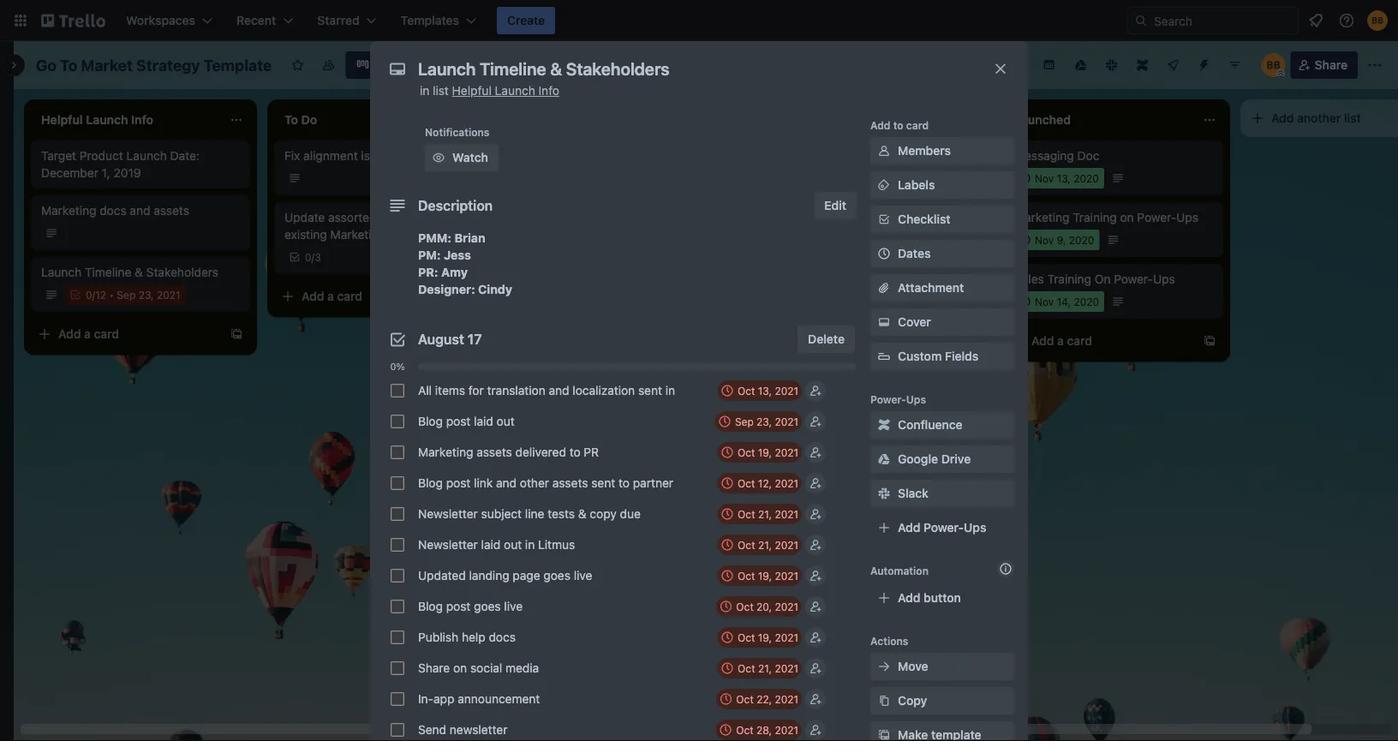 Task type: vqa. For each thing, say whether or not it's contained in the screenshot.
Copy link
yes



Task type: locate. For each thing, give the bounding box(es) containing it.
card for marketing docs and assets
[[94, 327, 119, 341]]

2021 for in
[[775, 539, 799, 551]]

2 horizontal spatial to
[[894, 119, 904, 131]]

0 vertical spatial oct 21, 2021 button
[[717, 504, 802, 524]]

add to card
[[871, 119, 929, 131]]

actions
[[871, 635, 909, 647]]

1 vertical spatial launch
[[127, 149, 167, 163]]

1 vertical spatial docs
[[489, 630, 516, 644]]

0 horizontal spatial 13,
[[758, 385, 772, 397]]

oct 21, 2021 button for litmus
[[717, 535, 802, 555]]

and
[[130, 204, 150, 218], [549, 384, 570, 398], [496, 476, 517, 490]]

share left show menu image
[[1315, 58, 1348, 72]]

Marketing assets delivered to PR checkbox
[[391, 446, 405, 459]]

blog right blog post link and other assets sent to partner option
[[418, 476, 443, 490]]

9,
[[1057, 234, 1066, 246]]

oct 19, 2021 button for live
[[717, 566, 802, 586]]

app
[[787, 272, 809, 286]]

2020 inside checkbox
[[1074, 296, 1100, 308]]

/ down the existing
[[312, 251, 315, 263]]

training inside sales training on power-ups link
[[1048, 272, 1092, 286]]

1 horizontal spatial assets
[[477, 445, 512, 459]]

sales training on power-ups link
[[1015, 271, 1214, 288]]

sm image inside cover link
[[876, 314, 893, 331]]

laid up landing
[[481, 538, 501, 552]]

dates button
[[871, 240, 1015, 267]]

blog inside "link"
[[771, 210, 796, 225]]

out
[[497, 414, 515, 429], [504, 538, 522, 552]]

oct 19, 2021 button
[[717, 442, 802, 463], [717, 566, 802, 586], [717, 627, 802, 648]]

share inside button
[[1315, 58, 1348, 72]]

sm image inside members link
[[876, 142, 893, 159]]

1 horizontal spatial live
[[574, 569, 593, 583]]

card down update assorted references on existing marketing pages on the top left
[[337, 289, 363, 303]]

2021 for out
[[775, 416, 799, 428]]

2 vertical spatial 19,
[[758, 632, 772, 644]]

1 vertical spatial 13,
[[758, 385, 772, 397]]

goes
[[544, 569, 571, 583], [474, 599, 501, 614]]

bob builder (bobbuilder40) image left share button
[[1262, 53, 1286, 77]]

post inside blog post - announcement "link"
[[799, 210, 824, 225]]

0 vertical spatial oct 19, 2021
[[738, 447, 799, 459]]

Search field
[[1148, 8, 1298, 33]]

1 horizontal spatial 13,
[[1057, 172, 1071, 184]]

add button
[[898, 591, 961, 605]]

post up 'publish help docs'
[[446, 599, 471, 614]]

product
[[80, 149, 123, 163]]

launch
[[495, 84, 535, 98], [127, 149, 167, 163], [41, 265, 82, 279]]

sent
[[638, 384, 662, 398], [592, 476, 616, 490]]

1 19, from the top
[[758, 447, 772, 459]]

2021 right 20,
[[775, 601, 799, 613]]

members link
[[871, 137, 1015, 165]]

target product launch date: december 1, 2019 link
[[41, 147, 240, 182]]

sm image inside labels "link"
[[876, 177, 893, 194]]

sm image inside the watch button
[[430, 149, 447, 166]]

0 horizontal spatial sep
[[117, 289, 136, 301]]

oct 19, 2021 up 'oct 12, 2021'
[[738, 447, 799, 459]]

Blog post laid out checkbox
[[391, 415, 405, 429]]

1 vertical spatial share
[[418, 661, 450, 675]]

2 horizontal spatial assets
[[553, 476, 588, 490]]

1 vertical spatial newsletter
[[418, 538, 478, 552]]

2 vertical spatial oct 19, 2021 button
[[717, 627, 802, 648]]

newsletter up the jul 31, 2020
[[804, 557, 864, 571]]

21, for &
[[758, 508, 772, 520]]

2021 right the 28,
[[775, 724, 799, 736]]

2020
[[1074, 172, 1099, 184], [1069, 234, 1095, 246], [1074, 296, 1100, 308], [826, 580, 851, 592]]

sm image inside copy link
[[876, 692, 893, 710]]

sm image inside move link
[[876, 658, 893, 675]]

In-app announcement checkbox
[[391, 692, 405, 706]]

2021 for tests
[[775, 508, 799, 520]]

nov inside checkbox
[[1035, 296, 1054, 308]]

newsletter down link
[[418, 507, 478, 521]]

sm image for watch
[[430, 149, 447, 166]]

•
[[109, 289, 114, 301]]

publish help docs
[[418, 630, 516, 644]]

training for sales
[[1048, 272, 1092, 286]]

1 horizontal spatial in-
[[771, 272, 787, 286]]

oct 21, 2021 button up email
[[717, 535, 802, 555]]

marketing inside update assorted references on existing marketing pages
[[330, 228, 386, 242]]

bob builder (bobbuilder40) image
[[1368, 10, 1388, 31], [1262, 53, 1286, 77]]

1 vertical spatial training
[[1048, 272, 1092, 286]]

blog
[[771, 210, 796, 225], [418, 414, 443, 429], [418, 476, 443, 490], [418, 599, 443, 614]]

0
[[305, 251, 312, 263], [86, 289, 92, 301]]

2021 down oct 13, 2021
[[775, 416, 799, 428]]

1 horizontal spatial bob builder (bobbuilder40) image
[[1368, 10, 1388, 31]]

translation
[[487, 384, 546, 398]]

3 sm image from the top
[[876, 451, 893, 468]]

add a card down 14,
[[1032, 334, 1093, 348]]

1
[[904, 580, 909, 592]]

add power-ups
[[898, 521, 987, 535]]

1 vertical spatial in-
[[418, 692, 434, 706]]

1 vertical spatial in
[[666, 384, 675, 398]]

1 horizontal spatial 23,
[[757, 416, 772, 428]]

2 19, from the top
[[758, 570, 772, 582]]

1 vertical spatial list
[[1345, 111, 1362, 125]]

0 vertical spatial nov
[[1035, 172, 1054, 184]]

0 / 12 • sep 23, 2021
[[86, 289, 180, 301]]

1 vertical spatial sent
[[592, 476, 616, 490]]

training
[[1073, 210, 1117, 225], [1048, 272, 1092, 286]]

marketing up nov 9, 2020 option
[[1015, 210, 1070, 225]]

0 horizontal spatial 0
[[86, 289, 92, 301]]

on inside the august 17 group
[[453, 661, 467, 675]]

post for laid
[[446, 414, 471, 429]]

0 vertical spatial and
[[130, 204, 150, 218]]

oct 19, 2021 button up oct 12, 2021 button
[[717, 442, 802, 463]]

3 21, from the top
[[758, 662, 772, 674]]

2 oct 21, 2021 from the top
[[738, 539, 799, 551]]

1 21, from the top
[[758, 508, 772, 520]]

0 vertical spatial create from template… image
[[473, 290, 487, 303]]

labels link
[[871, 171, 1015, 199]]

oct 21, 2021 button for &
[[717, 504, 802, 524]]

add button button
[[871, 584, 1015, 612]]

oct 21, 2021 for &
[[738, 508, 799, 520]]

2021 up 'oct 12, 2021'
[[775, 447, 799, 459]]

Share on social media checkbox
[[391, 662, 405, 675]]

2 vertical spatial and
[[496, 476, 517, 490]]

13, up sep 23, 2021
[[758, 385, 772, 397]]

share down publish
[[418, 661, 450, 675]]

docs right help
[[489, 630, 516, 644]]

add a card button for docs
[[31, 321, 223, 348]]

2021 up sep 23, 2021
[[775, 385, 799, 397]]

nov left 14,
[[1035, 296, 1054, 308]]

add inside button
[[1272, 111, 1294, 125]]

to up members
[[894, 119, 904, 131]]

sm image left "cover" in the right top of the page
[[876, 314, 893, 331]]

create
[[507, 13, 545, 27]]

on right the issue
[[393, 149, 407, 163]]

13, inside button
[[758, 385, 772, 397]]

sm image inside the checklist 'link'
[[876, 211, 893, 228]]

1 vertical spatial 23,
[[757, 416, 772, 428]]

0 horizontal spatial /
[[92, 289, 95, 301]]

1 horizontal spatial sep
[[735, 416, 754, 428]]

add power-ups link
[[871, 514, 1015, 542]]

subject
[[481, 507, 522, 521]]

card down •
[[94, 327, 119, 341]]

3 oct 19, 2021 button from the top
[[717, 627, 802, 648]]

on down messaging doc link
[[1121, 210, 1134, 225]]

0 horizontal spatial in
[[420, 84, 430, 98]]

newsletter for newsletter subject line tests & copy due
[[418, 507, 478, 521]]

training up nov 14, 2020
[[1048, 272, 1092, 286]]

Nov 9, 2020 checkbox
[[1015, 230, 1100, 250]]

pm:
[[418, 248, 441, 262]]

assets up tests
[[553, 476, 588, 490]]

line
[[525, 507, 545, 521]]

a down update assorted references on existing marketing pages on the top left
[[327, 289, 334, 303]]

1 oct 21, 2021 button from the top
[[717, 504, 802, 524]]

ups
[[1177, 210, 1199, 225], [1154, 272, 1176, 286], [907, 393, 926, 405], [964, 521, 987, 535]]

Jul 31, 2020 checkbox
[[771, 576, 856, 596]]

23, down the launch timeline & stakeholders link
[[139, 289, 154, 301]]

2 vertical spatial 21,
[[758, 662, 772, 674]]

helpful
[[452, 84, 492, 98]]

power- up "confluence"
[[871, 393, 907, 405]]

marketing down december
[[41, 204, 96, 218]]

create from template… image
[[230, 327, 243, 341]]

on left social
[[453, 661, 467, 675]]

sm image left copy
[[876, 692, 893, 710]]

2 vertical spatial to
[[619, 476, 630, 490]]

0 vertical spatial oct 19, 2021 button
[[717, 442, 802, 463]]

add a card down the 3 in the top left of the page
[[302, 289, 363, 303]]

2 oct 19, 2021 button from the top
[[717, 566, 802, 586]]

training for marketing
[[1073, 210, 1117, 225]]

nov for messaging
[[1035, 172, 1054, 184]]

info
[[539, 84, 560, 98]]

add
[[1272, 111, 1294, 125], [871, 119, 891, 131], [302, 289, 324, 303], [58, 327, 81, 341], [1032, 334, 1055, 348], [898, 521, 921, 535], [898, 591, 921, 605], [788, 618, 811, 632]]

2020 for sales
[[1074, 296, 1100, 308]]

post for -
[[799, 210, 824, 225]]

21, up email
[[758, 539, 772, 551]]

2020 right 14,
[[1074, 296, 1100, 308]]

1 vertical spatial goes
[[474, 599, 501, 614]]

& left copy
[[578, 507, 587, 521]]

0 vertical spatial assets
[[154, 204, 189, 218]]

All items for translation and localization sent in checkbox
[[391, 384, 405, 398]]

sm image for members
[[876, 142, 893, 159]]

0 vertical spatial training
[[1073, 210, 1117, 225]]

2021 left 31,
[[775, 570, 799, 582]]

nov 14, 2020
[[1035, 296, 1100, 308]]

19,
[[758, 447, 772, 459], [758, 570, 772, 582], [758, 632, 772, 644]]

oct 21, 2021 button down oct 12, 2021 button
[[717, 504, 802, 524]]

0 left the 3 in the top left of the page
[[305, 251, 312, 263]]

oct 19, 2021 down oct 20, 2021
[[738, 632, 799, 644]]

sm image down the add to card
[[876, 142, 893, 159]]

0 vertical spatial 0
[[305, 251, 312, 263]]

in down customize views 'icon'
[[420, 84, 430, 98]]

fields
[[945, 349, 979, 363]]

power- down slack
[[924, 521, 964, 535]]

0 vertical spatial out
[[497, 414, 515, 429]]

docs inside the august 17 group
[[489, 630, 516, 644]]

0 horizontal spatial share
[[418, 661, 450, 675]]

post for link
[[446, 476, 471, 490]]

1 vertical spatial oct 19, 2021
[[738, 570, 799, 582]]

on inside update assorted references on existing marketing pages
[[442, 210, 456, 225]]

2 vertical spatial nov
[[1035, 296, 1054, 308]]

1 oct 19, 2021 button from the top
[[717, 442, 802, 463]]

dates
[[898, 246, 931, 261]]

sm image
[[430, 149, 447, 166], [876, 177, 893, 194], [876, 211, 893, 228], [876, 417, 893, 434], [876, 485, 893, 502], [876, 727, 893, 741]]

marketing inside 'link'
[[1015, 210, 1070, 225]]

amy
[[441, 265, 468, 279]]

assets up link
[[477, 445, 512, 459]]

go
[[36, 56, 56, 74]]

oct for tests
[[738, 508, 756, 520]]

0 horizontal spatial to
[[570, 445, 581, 459]]

3
[[315, 251, 321, 263]]

& up 0 / 12 • sep 23, 2021
[[135, 265, 143, 279]]

a down 0 / 12 • sep 23, 2021
[[84, 327, 91, 341]]

sm image left checklist on the right
[[876, 211, 893, 228]]

newsletter
[[418, 507, 478, 521], [418, 538, 478, 552], [804, 557, 864, 571]]

1,
[[102, 166, 110, 180]]

0 horizontal spatial launch
[[41, 265, 82, 279]]

oct 19, 2021 up oct 20, 2021
[[738, 570, 799, 582]]

nov down messaging
[[1035, 172, 1054, 184]]

on inside 'link'
[[1121, 210, 1134, 225]]

launch left timeline
[[41, 265, 82, 279]]

0 vertical spatial newsletter
[[418, 507, 478, 521]]

blog for blog post - announcement
[[771, 210, 796, 225]]

in-
[[771, 272, 787, 286], [418, 692, 434, 706]]

list inside button
[[1345, 111, 1362, 125]]

1 horizontal spatial 0
[[305, 251, 312, 263]]

2 oct 21, 2021 button from the top
[[717, 535, 802, 555]]

21, up "22,"
[[758, 662, 772, 674]]

2020 inside checkbox
[[826, 580, 851, 592]]

3 oct 21, 2021 from the top
[[738, 662, 799, 674]]

on
[[1095, 272, 1111, 286]]

1 vertical spatial and
[[549, 384, 570, 398]]

19, up 12,
[[758, 447, 772, 459]]

oct
[[738, 385, 755, 397], [738, 447, 755, 459], [738, 477, 755, 489], [738, 508, 756, 520], [738, 539, 756, 551], [738, 570, 755, 582], [736, 601, 754, 613], [738, 632, 755, 644], [738, 662, 756, 674], [736, 693, 754, 705], [736, 724, 754, 736]]

/ left •
[[92, 289, 95, 301]]

bob builder (bobbuilder40) image right 'open information menu' image
[[1368, 10, 1388, 31]]

sm image for confluence
[[876, 417, 893, 434]]

add a card button
[[274, 283, 466, 310], [31, 321, 223, 348], [1004, 327, 1196, 355], [761, 612, 953, 639]]

post for goes
[[446, 599, 471, 614]]

1 vertical spatial create from template… image
[[1203, 334, 1217, 348]]

other
[[520, 476, 549, 490]]

to left the pr
[[570, 445, 581, 459]]

1 vertical spatial laid
[[481, 538, 501, 552]]

Blog post goes live checkbox
[[391, 600, 405, 614]]

2 vertical spatial oct 19, 2021
[[738, 632, 799, 644]]

page
[[513, 569, 540, 583]]

2 sm image from the top
[[876, 314, 893, 331]]

sep right •
[[117, 289, 136, 301]]

date:
[[170, 149, 200, 163]]

tests
[[548, 507, 575, 521]]

add a card button down nov 14, 2020
[[1004, 327, 1196, 355]]

1 oct 21, 2021 from the top
[[738, 508, 799, 520]]

1 sm image from the top
[[876, 142, 893, 159]]

1 horizontal spatial docs
[[489, 630, 516, 644]]

docs down 1,
[[100, 204, 127, 218]]

1 horizontal spatial and
[[496, 476, 517, 490]]

0 vertical spatial 23,
[[139, 289, 154, 301]]

power ups image
[[1167, 58, 1181, 72]]

marketing training on power-ups
[[1015, 210, 1199, 225]]

marketing for marketing docs and assets
[[41, 204, 96, 218]]

in right localization
[[666, 384, 675, 398]]

card down nov 14, 2020
[[1067, 334, 1093, 348]]

goes down landing
[[474, 599, 501, 614]]

add a card down 12
[[58, 327, 119, 341]]

5 sm image from the top
[[876, 692, 893, 710]]

1 horizontal spatial /
[[312, 251, 315, 263]]

drive
[[942, 452, 971, 466]]

Newsletter subject line tests & copy due checkbox
[[391, 507, 405, 521]]

due
[[620, 507, 641, 521]]

add another list
[[1272, 111, 1362, 125]]

blog for blog post link and other assets sent to partner
[[418, 476, 443, 490]]

oct for to
[[738, 447, 755, 459]]

and down 2019
[[130, 204, 150, 218]]

sm image
[[876, 142, 893, 159], [876, 314, 893, 331], [876, 451, 893, 468], [876, 658, 893, 675], [876, 692, 893, 710]]

1 oct 19, 2021 from the top
[[738, 447, 799, 459]]

None text field
[[410, 53, 975, 84]]

marketing inside the august 17 group
[[418, 445, 473, 459]]

1 vertical spatial oct 21, 2021 button
[[717, 535, 802, 555]]

references
[[380, 210, 439, 225]]

move
[[898, 659, 929, 674]]

13, for nov
[[1057, 172, 1071, 184]]

23,
[[139, 289, 154, 301], [757, 416, 772, 428]]

sent for to
[[592, 476, 616, 490]]

/ for 12
[[92, 289, 95, 301]]

0 vertical spatial oct 21, 2021
[[738, 508, 799, 520]]

post left -
[[799, 210, 824, 225]]

launch up 2019
[[127, 149, 167, 163]]

and right translation
[[549, 384, 570, 398]]

0 horizontal spatial sent
[[592, 476, 616, 490]]

sep down "oct 13, 2021" button
[[735, 416, 754, 428]]

0 vertical spatial 21,
[[758, 508, 772, 520]]

1 vertical spatial oct 19, 2021 button
[[717, 566, 802, 586]]

a for training
[[1058, 334, 1064, 348]]

0 horizontal spatial and
[[130, 204, 150, 218]]

list
[[433, 84, 449, 98], [1345, 111, 1362, 125]]

oct for in
[[738, 539, 756, 551]]

training inside marketing training on power-ups 'link'
[[1073, 210, 1117, 225]]

helpful launch info link
[[452, 84, 560, 98]]

training up nov 9, 2020
[[1073, 210, 1117, 225]]

2 vertical spatial oct 21, 2021 button
[[717, 658, 802, 679]]

2 vertical spatial in
[[525, 538, 535, 552]]

out up marketing assets delivered to pr
[[497, 414, 515, 429]]

add a card button for training
[[1004, 327, 1196, 355]]

17
[[468, 331, 482, 348]]

sm image left watch
[[430, 149, 447, 166]]

0 horizontal spatial bob builder (bobbuilder40) image
[[1262, 53, 1286, 77]]

20,
[[757, 601, 772, 613]]

1 vertical spatial &
[[578, 507, 587, 521]]

0 vertical spatial /
[[312, 251, 315, 263]]

19, down 20,
[[758, 632, 772, 644]]

oct for media
[[738, 662, 756, 674]]

sm image down actions
[[876, 658, 893, 675]]

move link
[[871, 653, 1015, 680]]

0 vertical spatial list
[[433, 84, 449, 98]]

laid down for
[[474, 414, 493, 429]]

13,
[[1057, 172, 1071, 184], [758, 385, 772, 397]]

share inside the august 17 group
[[418, 661, 450, 675]]

launch inside target product launch date: december 1, 2019
[[127, 149, 167, 163]]

0 vertical spatial 19,
[[758, 447, 772, 459]]

oct 21, 2021 up oct 22, 2021
[[738, 662, 799, 674]]

to
[[894, 119, 904, 131], [570, 445, 581, 459], [619, 476, 630, 490]]

add a card button down the jul 31, 2020
[[761, 612, 953, 639]]

23, down oct 13, 2021
[[757, 416, 772, 428]]

1 horizontal spatial create from template… image
[[1203, 334, 1217, 348]]

assets down target product launch date: december 1, 2019 link
[[154, 204, 189, 218]]

0 vertical spatial announcement
[[836, 210, 920, 225]]

launch left info
[[495, 84, 535, 98]]

2 oct 19, 2021 from the top
[[738, 570, 799, 582]]

live down the litmus
[[574, 569, 593, 583]]

star or unstar board image
[[291, 58, 305, 72]]

2021 right 12,
[[775, 477, 799, 489]]

1 horizontal spatial launch
[[127, 149, 167, 163]]

sent up copy
[[592, 476, 616, 490]]

messaging doc link
[[1015, 147, 1214, 165]]

nov
[[1035, 172, 1054, 184], [1035, 234, 1054, 246], [1035, 296, 1054, 308]]

oct 21, 2021 up email
[[738, 539, 799, 551]]

1 nov from the top
[[1035, 172, 1054, 184]]

nov for sales
[[1035, 296, 1054, 308]]

1 vertical spatial oct 21, 2021
[[738, 539, 799, 551]]

1 horizontal spatial &
[[578, 507, 587, 521]]

power-ups
[[871, 393, 926, 405]]

in left the litmus
[[525, 538, 535, 552]]

jul
[[792, 580, 806, 592]]

customize views image
[[427, 57, 444, 74]]

3 nov from the top
[[1035, 296, 1054, 308]]

0 horizontal spatial &
[[135, 265, 143, 279]]

primary element
[[0, 0, 1399, 41]]

0 horizontal spatial create from template… image
[[473, 290, 487, 303]]

to left partner
[[619, 476, 630, 490]]

Publish help docs checkbox
[[391, 631, 405, 644]]

sep
[[117, 289, 136, 301], [735, 416, 754, 428]]

messaging
[[1015, 149, 1075, 163]]

2 nov from the top
[[1035, 234, 1054, 246]]

add a card button down pr:
[[274, 283, 466, 310]]

nov left 9,
[[1035, 234, 1054, 246]]

oct for goes
[[738, 570, 755, 582]]

19, for pr
[[758, 447, 772, 459]]

Board name text field
[[27, 51, 281, 79]]

board link
[[346, 51, 419, 79]]

2021 for to
[[775, 447, 799, 459]]

newsletter up updated
[[418, 538, 478, 552]]

2 21, from the top
[[758, 539, 772, 551]]

add a card for training
[[1032, 334, 1093, 348]]

issue
[[361, 149, 390, 163]]

oct 19, 2021 for pr
[[738, 447, 799, 459]]

sm image left google
[[876, 451, 893, 468]]

oct 19, 2021 button up oct 20, 2021 button
[[717, 566, 802, 586]]

13, inside option
[[1057, 172, 1071, 184]]

create from template… image
[[473, 290, 487, 303], [1203, 334, 1217, 348]]

show menu image
[[1367, 57, 1384, 74]]

2021 up oct 22, 2021
[[775, 662, 799, 674]]

1 vertical spatial bob builder (bobbuilder40) image
[[1262, 53, 1286, 77]]

pmm: brian pm: jess pr: amy designer: cindy
[[418, 231, 513, 297]]

a for docs
[[84, 327, 91, 341]]

1 vertical spatial nov
[[1035, 234, 1054, 246]]

in- inside the august 17 group
[[418, 692, 434, 706]]

0 vertical spatial share
[[1315, 58, 1348, 72]]

marketing for marketing training on power-ups
[[1015, 210, 1070, 225]]

1 vertical spatial out
[[504, 538, 522, 552]]

1 vertical spatial /
[[92, 289, 95, 301]]

4 sm image from the top
[[876, 658, 893, 675]]

19, up 20,
[[758, 570, 772, 582]]

0 vertical spatial sent
[[638, 384, 662, 398]]

ups inside 'link'
[[1177, 210, 1199, 225]]

marketing down blog post laid out
[[418, 445, 473, 459]]



Task type: describe. For each thing, give the bounding box(es) containing it.
Nov 14, 2020 checkbox
[[1015, 291, 1105, 312]]

pr
[[584, 445, 599, 459]]

/ for 3
[[312, 251, 315, 263]]

oct 12, 2021
[[738, 477, 799, 489]]

litmus
[[538, 538, 575, 552]]

sent for in
[[638, 384, 662, 398]]

another
[[1298, 111, 1342, 125]]

checklist
[[898, 212, 951, 226]]

delivered
[[516, 445, 566, 459]]

2 horizontal spatial and
[[549, 384, 570, 398]]

0 horizontal spatial docs
[[100, 204, 127, 218]]

market
[[81, 56, 133, 74]]

19, for live
[[758, 570, 772, 582]]

1 horizontal spatial to
[[619, 476, 630, 490]]

copy link
[[871, 687, 1015, 715]]

announcement
[[458, 692, 540, 706]]

board
[[375, 58, 408, 72]]

0 vertical spatial &
[[135, 265, 143, 279]]

attachment
[[898, 281, 964, 295]]

oct for and
[[738, 477, 755, 489]]

create from template… image for marketing training on power-ups
[[1203, 334, 1217, 348]]

create from template… image for update assorted references on existing marketing pages
[[473, 290, 487, 303]]

fix
[[285, 149, 300, 163]]

landing
[[469, 569, 510, 583]]

for
[[469, 384, 484, 398]]

google drive
[[898, 452, 971, 466]]

Newsletter laid out in Litmus checkbox
[[391, 538, 405, 552]]

power- inside 'link'
[[1138, 210, 1177, 225]]

december
[[41, 166, 98, 180]]

oct 21, 2021 for litmus
[[738, 539, 799, 551]]

description
[[418, 198, 493, 214]]

sm image down copy link
[[876, 727, 893, 741]]

28,
[[757, 724, 772, 736]]

sm image for checklist
[[876, 211, 893, 228]]

timeline
[[85, 265, 131, 279]]

blog post - announcement link
[[771, 209, 970, 226]]

marketing training on power-ups link
[[1015, 209, 1214, 226]]

update assorted references on existing marketing pages
[[285, 210, 456, 242]]

jul 31, 2020
[[792, 580, 851, 592]]

sm image for copy
[[876, 692, 893, 710]]

august
[[418, 331, 464, 348]]

2020 for email
[[826, 580, 851, 592]]

2021 down the 'stakeholders' on the top left
[[157, 289, 180, 301]]

card up members
[[907, 119, 929, 131]]

blog for blog post laid out
[[418, 414, 443, 429]]

Blog post link and other assets sent to partner checkbox
[[391, 477, 405, 490]]

a for assorted
[[327, 289, 334, 303]]

oct 13, 2021
[[738, 385, 799, 397]]

sep inside sep 23, 2021 button
[[735, 416, 754, 428]]

oct for live
[[736, 601, 754, 613]]

sm image for cover
[[876, 314, 893, 331]]

open information menu image
[[1339, 12, 1356, 29]]

newsletter laid out in litmus
[[418, 538, 575, 552]]

0 vertical spatial launch
[[495, 84, 535, 98]]

3 19, from the top
[[758, 632, 772, 644]]

share for share on social media
[[418, 661, 450, 675]]

sm image for move
[[876, 658, 893, 675]]

0 notifications image
[[1306, 10, 1327, 31]]

sm image for labels
[[876, 177, 893, 194]]

slack
[[898, 486, 929, 500]]

in- for app
[[771, 272, 787, 286]]

blog post - announcement
[[771, 210, 920, 225]]

oct 28, 2021
[[736, 724, 799, 736]]

newsletter for newsletter laid out in litmus
[[418, 538, 478, 552]]

custom fields
[[898, 349, 979, 363]]

Updated landing page goes live checkbox
[[391, 569, 405, 583]]

sm image for slack
[[876, 485, 893, 502]]

0 vertical spatial live
[[574, 569, 593, 583]]

Nov 13, 2020 checkbox
[[1015, 168, 1105, 189]]

share for share
[[1315, 58, 1348, 72]]

jess
[[444, 248, 471, 262]]

items
[[435, 384, 465, 398]]

1 horizontal spatial in
[[525, 538, 535, 552]]

0 horizontal spatial live
[[504, 599, 523, 614]]

2021 for media
[[775, 662, 799, 674]]

in-app announcement
[[771, 272, 896, 286]]

0 horizontal spatial goes
[[474, 599, 501, 614]]

oct 22, 2021 button
[[716, 689, 802, 710]]

in-app announcement
[[418, 692, 540, 706]]

2020 for marketing
[[1069, 234, 1095, 246]]

Send newsletter checkbox
[[391, 723, 405, 737]]

& inside the august 17 group
[[578, 507, 587, 521]]

sales
[[1015, 272, 1045, 286]]

target product launch date: december 1, 2019
[[41, 149, 200, 180]]

add a card button for assorted
[[274, 283, 466, 310]]

confluence
[[898, 418, 963, 432]]

1 vertical spatial announcement
[[812, 272, 896, 286]]

oct 28, 2021 button
[[716, 720, 802, 740]]

blog for blog post goes live
[[418, 599, 443, 614]]

cover
[[898, 315, 931, 329]]

/pricing
[[410, 149, 452, 163]]

custom fields button
[[871, 348, 1015, 365]]

watch
[[453, 150, 488, 165]]

oct 19, 2021 button for pr
[[717, 442, 802, 463]]

email newsletter
[[771, 557, 864, 571]]

delete link
[[798, 326, 855, 353]]

designer:
[[418, 282, 475, 297]]

add a card for docs
[[58, 327, 119, 341]]

0 vertical spatial laid
[[474, 414, 493, 429]]

launch timeline & stakeholders link
[[41, 264, 240, 281]]

oct 12, 2021 button
[[717, 473, 802, 494]]

newsletter
[[450, 723, 508, 737]]

3 oct 19, 2021 from the top
[[738, 632, 799, 644]]

2020 for messaging
[[1074, 172, 1099, 184]]

2021 for and
[[775, 477, 799, 489]]

2021 right "22,"
[[775, 693, 799, 705]]

31,
[[809, 580, 823, 592]]

2 vertical spatial launch
[[41, 265, 82, 279]]

blog post link and other assets sent to partner
[[418, 476, 674, 490]]

calendar power-up image
[[1043, 57, 1056, 71]]

newsletter subject line tests & copy due
[[418, 507, 641, 521]]

oct 19, 2021 for live
[[738, 570, 799, 582]]

22,
[[757, 693, 772, 705]]

2 vertical spatial assets
[[553, 476, 588, 490]]

2021 for translation
[[775, 385, 799, 397]]

update assorted references on existing marketing pages link
[[285, 209, 483, 243]]

0 vertical spatial sep
[[117, 289, 136, 301]]

2 vertical spatial newsletter
[[804, 557, 864, 571]]

21, for litmus
[[758, 539, 772, 551]]

23, inside button
[[757, 416, 772, 428]]

2021 for live
[[775, 601, 799, 613]]

0 vertical spatial to
[[894, 119, 904, 131]]

members
[[898, 144, 951, 158]]

existing
[[285, 228, 327, 242]]

1 vertical spatial to
[[570, 445, 581, 459]]

2021 down oct 20, 2021
[[775, 632, 799, 644]]

updated landing page goes live
[[418, 569, 593, 583]]

1 vertical spatial assets
[[477, 445, 512, 459]]

attachment button
[[871, 274, 1015, 302]]

0 vertical spatial bob builder (bobbuilder40) image
[[1368, 10, 1388, 31]]

stakeholders
[[146, 265, 219, 279]]

marketing assets delivered to pr
[[418, 445, 599, 459]]

nov 13, 2020
[[1035, 172, 1099, 184]]

marketing for marketing assets delivered to pr
[[418, 445, 473, 459]]

0 vertical spatial in
[[420, 84, 430, 98]]

0 for 0 / 12 • sep 23, 2021
[[86, 289, 92, 301]]

sm image for google drive
[[876, 451, 893, 468]]

card for update assorted references on existing marketing pages
[[337, 289, 363, 303]]

0 horizontal spatial 23,
[[139, 289, 154, 301]]

doc
[[1078, 149, 1100, 163]]

august 17 group
[[384, 375, 857, 741]]

13, for oct
[[758, 385, 772, 397]]

help
[[462, 630, 486, 644]]

add a card down the jul 31, 2020
[[788, 618, 849, 632]]

3 oct 21, 2021 button from the top
[[717, 658, 802, 679]]

send
[[418, 723, 447, 737]]

card for marketing training on power-ups
[[1067, 334, 1093, 348]]

delete
[[808, 332, 845, 346]]

power- right on
[[1114, 272, 1154, 286]]

pmm:
[[418, 231, 452, 245]]

card down the jul 31, 2020
[[824, 618, 849, 632]]

2021 for goes
[[775, 570, 799, 582]]

notifications
[[425, 126, 490, 138]]

localization
[[573, 384, 635, 398]]

update
[[285, 210, 325, 225]]

search image
[[1135, 14, 1148, 27]]

labels
[[898, 178, 935, 192]]

1 horizontal spatial goes
[[544, 569, 571, 583]]

switch to… image
[[12, 12, 29, 29]]

2019
[[114, 166, 141, 180]]

add a card for assorted
[[302, 289, 363, 303]]

edit
[[825, 198, 847, 213]]

share on social media
[[418, 661, 539, 675]]

-
[[827, 210, 833, 225]]

2 horizontal spatial in
[[666, 384, 675, 398]]

add inside button
[[898, 591, 921, 605]]

assets inside marketing docs and assets link
[[154, 204, 189, 218]]

in- for app
[[418, 692, 434, 706]]

oct for translation
[[738, 385, 755, 397]]

all items for translation and localization sent in
[[418, 384, 675, 398]]

workspace visible image
[[322, 58, 335, 72]]

0 for 0 / 3
[[305, 251, 312, 263]]

add another list button
[[1241, 99, 1399, 137]]

launch timeline & stakeholders
[[41, 265, 219, 279]]

a down 31,
[[814, 618, 821, 632]]

announcement inside "link"
[[836, 210, 920, 225]]

edit button
[[814, 192, 857, 219]]

checklist link
[[871, 206, 1015, 233]]

nov for marketing
[[1035, 234, 1054, 246]]



